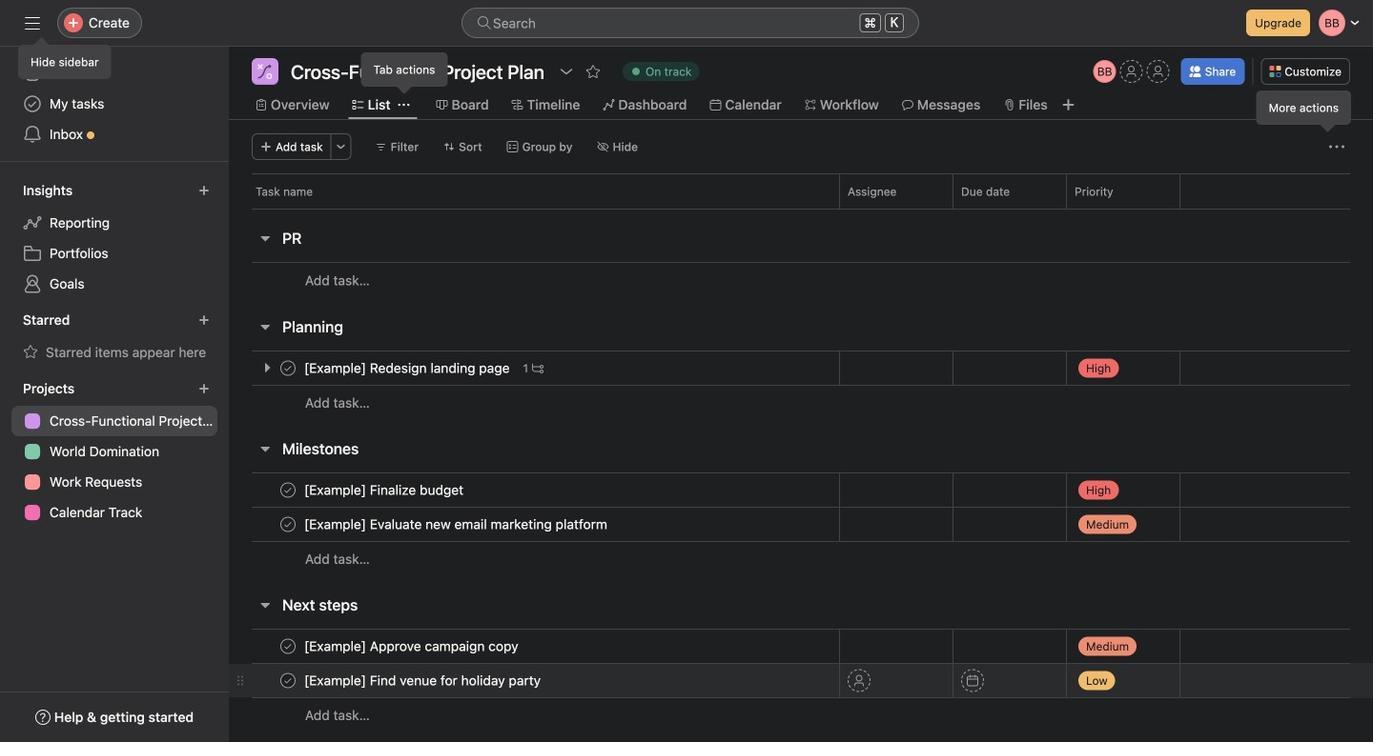 Task type: describe. For each thing, give the bounding box(es) containing it.
show options image
[[559, 64, 574, 79]]

header milestones tree grid
[[229, 473, 1373, 577]]

collapse task list for this group image for "header planning" "tree grid"
[[257, 319, 273, 335]]

collapse task list for this group image for header milestones tree grid
[[257, 442, 273, 457]]

header next steps tree grid
[[229, 629, 1373, 733]]

mark complete checkbox for [example] evaluate new email marketing platform cell
[[277, 514, 299, 536]]

tab actions image
[[398, 99, 410, 111]]

task name text field for [example] find venue for holiday party cell
[[300, 672, 547, 691]]

task name text field inside [example] redesign landing page "cell"
[[300, 359, 515, 378]]

add to starred image
[[586, 64, 601, 79]]

starred element
[[0, 303, 229, 372]]

mark complete checkbox for [example] finalize budget cell
[[277, 479, 299, 502]]

expand subtask list for the task [example] redesign landing page image
[[259, 360, 275, 376]]

[example] evaluate new email marketing platform cell
[[229, 507, 839, 543]]

mark complete checkbox inside [example] redesign landing page "cell"
[[277, 357, 299, 380]]

insights element
[[0, 174, 229, 303]]

1 horizontal spatial tooltip
[[362, 53, 447, 92]]

mark complete image for [example] approve campaign copy cell on the bottom of page
[[277, 636, 299, 658]]

task name text field for mark complete option within the [example] finalize budget cell
[[300, 481, 469, 500]]

mark complete image inside [example] find venue for holiday party cell
[[277, 670, 299, 693]]

mark complete image for mark complete option within the [example] finalize budget cell
[[277, 479, 299, 502]]

collapse task list for this group image for the header next steps tree grid
[[257, 598, 273, 613]]

task name text field for mark complete option within [example] evaluate new email marketing platform cell
[[300, 515, 613, 534]]

add tab image
[[1061, 97, 1076, 113]]

add items to starred image
[[198, 315, 210, 326]]



Task type: locate. For each thing, give the bounding box(es) containing it.
task name text field inside [example] finalize budget cell
[[300, 481, 469, 500]]

2 mark complete image from the top
[[277, 636, 299, 658]]

mark complete image
[[277, 514, 299, 536], [277, 636, 299, 658]]

task name text field for [example] approve campaign copy cell on the bottom of page
[[300, 637, 524, 657]]

1 collapse task list for this group image from the top
[[257, 231, 273, 246]]

1 vertical spatial mark complete image
[[277, 636, 299, 658]]

None text field
[[286, 58, 549, 85]]

row
[[229, 174, 1373, 209], [252, 208, 1350, 210], [229, 262, 1373, 298], [229, 351, 1373, 386], [229, 385, 1373, 421], [229, 473, 1373, 508], [229, 507, 1373, 543], [229, 542, 1373, 577], [229, 629, 1373, 665], [229, 664, 1373, 699], [229, 698, 1373, 733]]

tooltip up the tab actions icon
[[362, 53, 447, 92]]

task name text field inside [example] approve campaign copy cell
[[300, 637, 524, 657]]

None field
[[462, 8, 919, 38]]

1 vertical spatial task name text field
[[300, 515, 613, 534]]

[example] redesign landing page cell
[[229, 351, 839, 386]]

1 mark complete image from the top
[[277, 357, 299, 380]]

2 horizontal spatial tooltip
[[1257, 92, 1350, 130]]

[example] finalize budget cell
[[229, 473, 839, 508]]

Mark complete checkbox
[[277, 636, 299, 658], [277, 670, 299, 693]]

3 mark complete image from the top
[[277, 670, 299, 693]]

0 vertical spatial task name text field
[[300, 359, 515, 378]]

line_and_symbols image
[[257, 64, 273, 79]]

Search tasks, projects, and more text field
[[462, 8, 919, 38]]

mark complete image
[[277, 357, 299, 380], [277, 479, 299, 502], [277, 670, 299, 693]]

Task name text field
[[300, 481, 469, 500], [300, 515, 613, 534]]

1 vertical spatial mark complete checkbox
[[277, 670, 299, 693]]

task name text field inside [example] find venue for holiday party cell
[[300, 672, 547, 691]]

2 task name text field from the top
[[300, 637, 524, 657]]

manage project members image
[[1093, 60, 1116, 83]]

Task name text field
[[300, 359, 515, 378], [300, 637, 524, 657], [300, 672, 547, 691]]

tooltip up more actions icon
[[1257, 92, 1350, 130]]

1 mark complete checkbox from the top
[[277, 357, 299, 380]]

global element
[[0, 47, 229, 161]]

1 vertical spatial mark complete checkbox
[[277, 479, 299, 502]]

4 collapse task list for this group image from the top
[[257, 598, 273, 613]]

3 mark complete checkbox from the top
[[277, 514, 299, 536]]

mark complete image for mark complete option in [example] redesign landing page "cell"
[[277, 357, 299, 380]]

1 vertical spatial task name text field
[[300, 637, 524, 657]]

mark complete image inside [example] evaluate new email marketing platform cell
[[277, 514, 299, 536]]

mark complete checkbox inside [example] find venue for holiday party cell
[[277, 670, 299, 693]]

mark complete image inside [example] redesign landing page "cell"
[[277, 357, 299, 380]]

projects element
[[0, 372, 229, 532]]

hide sidebar image
[[25, 15, 40, 31]]

0 vertical spatial mark complete checkbox
[[277, 357, 299, 380]]

new project or portfolio image
[[198, 383, 210, 395]]

1 mark complete checkbox from the top
[[277, 636, 299, 658]]

2 vertical spatial task name text field
[[300, 672, 547, 691]]

collapse task list for this group image
[[257, 231, 273, 246], [257, 319, 273, 335], [257, 442, 273, 457], [257, 598, 273, 613]]

new insights image
[[198, 185, 210, 196]]

2 mark complete checkbox from the top
[[277, 670, 299, 693]]

mark complete checkbox inside [example] approve campaign copy cell
[[277, 636, 299, 658]]

more actions image
[[335, 141, 347, 153]]

2 mark complete checkbox from the top
[[277, 479, 299, 502]]

0 vertical spatial task name text field
[[300, 481, 469, 500]]

tooltip down the hide sidebar icon on the top
[[19, 40, 110, 78]]

1 task name text field from the top
[[300, 481, 469, 500]]

2 task name text field from the top
[[300, 515, 613, 534]]

0 vertical spatial mark complete image
[[277, 357, 299, 380]]

0 horizontal spatial tooltip
[[19, 40, 110, 78]]

mark complete checkbox for task name text box in [example] find venue for holiday party cell
[[277, 670, 299, 693]]

1 mark complete image from the top
[[277, 514, 299, 536]]

mark complete checkbox for task name text box inside [example] approve campaign copy cell
[[277, 636, 299, 658]]

2 vertical spatial mark complete checkbox
[[277, 514, 299, 536]]

1 subtask image
[[532, 363, 544, 374]]

tooltip
[[19, 40, 110, 78], [362, 53, 447, 92], [1257, 92, 1350, 130]]

2 mark complete image from the top
[[277, 479, 299, 502]]

2 collapse task list for this group image from the top
[[257, 319, 273, 335]]

1 task name text field from the top
[[300, 359, 515, 378]]

more actions image
[[1329, 139, 1345, 154]]

mark complete checkbox inside [example] finalize budget cell
[[277, 479, 299, 502]]

mark complete image for [example] evaluate new email marketing platform cell
[[277, 514, 299, 536]]

0 vertical spatial mark complete checkbox
[[277, 636, 299, 658]]

Mark complete checkbox
[[277, 357, 299, 380], [277, 479, 299, 502], [277, 514, 299, 536]]

task name text field inside [example] evaluate new email marketing platform cell
[[300, 515, 613, 534]]

0 vertical spatial mark complete image
[[277, 514, 299, 536]]

[example] find venue for holiday party cell
[[229, 664, 839, 699]]

mark complete checkbox inside [example] evaluate new email marketing platform cell
[[277, 514, 299, 536]]

2 vertical spatial mark complete image
[[277, 670, 299, 693]]

mark complete image inside [example] finalize budget cell
[[277, 479, 299, 502]]

mark complete image inside [example] approve campaign copy cell
[[277, 636, 299, 658]]

1 vertical spatial mark complete image
[[277, 479, 299, 502]]

header planning tree grid
[[229, 351, 1373, 421]]

[example] approve campaign copy cell
[[229, 629, 839, 665]]

3 collapse task list for this group image from the top
[[257, 442, 273, 457]]

3 task name text field from the top
[[300, 672, 547, 691]]



Task type: vqa. For each thing, say whether or not it's contained in the screenshot.
the bottom Add
no



